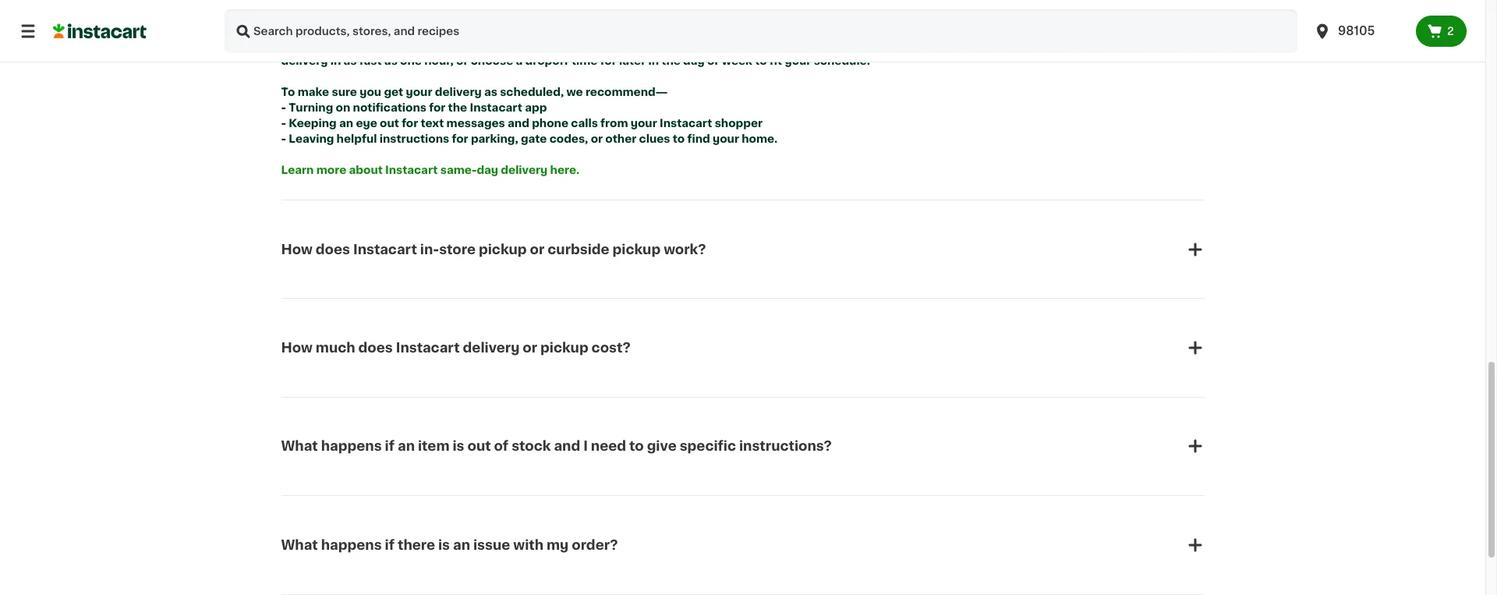 Task type: vqa. For each thing, say whether or not it's contained in the screenshot.
the middle Smucker's
no



Task type: describe. For each thing, give the bounding box(es) containing it.
order?
[[572, 539, 618, 551]]

issue
[[473, 539, 510, 551]]

what happens if an item is out of stock and i need to give specific instructions? button
[[281, 418, 1205, 475]]

you
[[854, 40, 875, 51]]

your right fit
[[785, 55, 812, 66]]

1 horizontal spatial as
[[384, 55, 398, 66]]

delivery inside to make sure you get your delivery as scheduled, we recommend— - turning on notifications for the instacart app - keeping an eye out for text messages and phone calls from your instacart shopper - leaving helpful instructions for parking, gate codes, or other clues to find your home.
[[435, 86, 482, 97]]

how does instacart in-store pickup or curbside pickup work? button
[[281, 221, 1205, 277]]

shopper
[[715, 118, 763, 129]]

1 98105 button from the left
[[1304, 9, 1417, 53]]

calls
[[571, 118, 598, 129]]

3 - from the top
[[281, 133, 286, 144]]

time
[[572, 55, 598, 66]]

what happens if there is an issue with my order?
[[281, 539, 618, 551]]

phone
[[532, 118, 569, 129]]

hour,
[[424, 55, 454, 66]]

notifications
[[353, 102, 427, 113]]

or inside to make sure you get your delivery as scheduled, we recommend— - turning on notifications for the instacart app - keeping an eye out for text messages and phone calls from your instacart shopper - leaving helpful instructions for parking, gate codes, or other clues to find your home.
[[591, 133, 603, 144]]

get inside "the best part about instacart is that you can choose when you would like to schedule your delivery. you can get same-day delivery in as fast as one hour, or choose a dropoff time for later in the day or week to fit your schedule."
[[902, 40, 921, 51]]

2 - from the top
[[281, 118, 286, 129]]

out inside to make sure you get your delivery as scheduled, we recommend— - turning on notifications for the instacart app - keeping an eye out for text messages and phone calls from your instacart shopper - leaving helpful instructions for parking, gate codes, or other clues to find your home.
[[380, 118, 399, 129]]

to left fit
[[755, 55, 767, 66]]

the inside "the best part about instacart is that you can choose when you would like to schedule your delivery. you can get same-day delivery in as fast as one hour, or choose a dropoff time for later in the day or week to fit your schedule."
[[662, 55, 681, 66]]

delivery inside dropdown button
[[463, 342, 520, 354]]

there
[[398, 539, 435, 551]]

1 in from the left
[[331, 55, 341, 66]]

leaving
[[289, 133, 334, 144]]

as inside to make sure you get your delivery as scheduled, we recommend— - turning on notifications for the instacart app - keeping an eye out for text messages and phone calls from your instacart shopper - leaving helpful instructions for parking, gate codes, or other clues to find your home.
[[484, 86, 498, 97]]

2 horizontal spatial you
[[617, 40, 639, 51]]

here.
[[550, 164, 580, 175]]

what for what happens if there is an issue with my order?
[[281, 539, 318, 551]]

with
[[513, 539, 544, 551]]

instacart logo image
[[53, 22, 147, 41]]

what for what happens if an item is out of stock and i need to give specific instructions?
[[281, 440, 318, 453]]

out inside what happens if an item is out of stock and i need to give specific instructions? dropdown button
[[468, 440, 491, 453]]

week
[[722, 55, 753, 66]]

your down one
[[406, 86, 433, 97]]

fast
[[359, 55, 382, 66]]

helpful
[[337, 133, 377, 144]]

2 98105 button from the left
[[1314, 9, 1407, 53]]

about inside "the best part about instacart is that you can choose when you would like to schedule your delivery. you can get same-day delivery in as fast as one hour, or choose a dropoff time for later in the day or week to fit your schedule."
[[360, 40, 394, 51]]

to
[[281, 86, 295, 97]]

for up text on the top of page
[[429, 102, 446, 113]]

learn more about instacart same-day delivery here. link
[[281, 164, 580, 175]]

1 horizontal spatial an
[[398, 440, 415, 453]]

how for how does instacart in-store pickup or curbside pickup work?
[[281, 243, 313, 255]]

0 horizontal spatial day
[[477, 164, 499, 175]]

1 vertical spatial about
[[349, 164, 383, 175]]

fit
[[770, 55, 783, 66]]

2 vertical spatial is
[[438, 539, 450, 551]]

messages
[[447, 118, 505, 129]]

one
[[400, 55, 422, 66]]

of
[[494, 440, 509, 453]]

an inside to make sure you get your delivery as scheduled, we recommend— - turning on notifications for the instacart app - keeping an eye out for text messages and phone calls from your instacart shopper - leaving helpful instructions for parking, gate codes, or other clues to find your home.
[[339, 118, 353, 129]]

how much does instacart delivery or pickup cost?
[[281, 342, 631, 354]]

turning
[[289, 102, 333, 113]]

would
[[642, 40, 677, 51]]

instructions?
[[739, 440, 832, 453]]

2
[[1448, 26, 1455, 37]]

cost?
[[592, 342, 631, 354]]

and inside dropdown button
[[554, 440, 581, 453]]

specific
[[680, 440, 736, 453]]

happens for there
[[321, 539, 382, 551]]

happens for an
[[321, 440, 382, 453]]

0 vertical spatial does
[[316, 243, 350, 255]]

for down messages
[[452, 133, 469, 144]]

keeping
[[289, 118, 337, 129]]

part
[[334, 40, 358, 51]]

more
[[316, 164, 347, 175]]

like
[[679, 40, 700, 51]]

curbside
[[548, 243, 610, 255]]

0 horizontal spatial pickup
[[479, 243, 527, 255]]

clues
[[639, 133, 670, 144]]

1 - from the top
[[281, 102, 286, 113]]

for up instructions at left top
[[402, 118, 418, 129]]

codes,
[[550, 133, 588, 144]]

scheduled,
[[500, 86, 564, 97]]



Task type: locate. For each thing, give the bounding box(es) containing it.
choose up dropoff
[[539, 40, 581, 51]]

the down would
[[662, 55, 681, 66]]

make
[[298, 86, 329, 97]]

much
[[316, 342, 355, 354]]

delivery inside "the best part about instacart is that you can choose when you would like to schedule your delivery. you can get same-day delivery in as fast as one hour, or choose a dropoff time for later in the day or week to fit your schedule."
[[281, 55, 328, 66]]

2 horizontal spatial day
[[960, 40, 982, 51]]

0 vertical spatial choose
[[539, 40, 581, 51]]

2 vertical spatial -
[[281, 133, 286, 144]]

learn more about instacart same-day delivery here.
[[281, 164, 580, 175]]

is
[[452, 40, 462, 51], [453, 440, 464, 453], [438, 539, 450, 551]]

the best part about instacart is that you can choose when you would like to schedule your delivery. you can get same-day delivery in as fast as one hour, or choose a dropoff time for later in the day or week to fit your schedule.
[[281, 40, 984, 66]]

other
[[606, 133, 637, 144]]

is left that at the left of the page
[[452, 40, 462, 51]]

when
[[584, 40, 615, 51]]

an left issue
[[453, 539, 470, 551]]

98105 button
[[1304, 9, 1417, 53], [1314, 9, 1407, 53]]

0 vertical spatial how
[[281, 243, 313, 255]]

0 vertical spatial happens
[[321, 440, 382, 453]]

you inside to make sure you get your delivery as scheduled, we recommend— - turning on notifications for the instacart app - keeping an eye out for text messages and phone calls from your instacart shopper - leaving helpful instructions for parking, gate codes, or other clues to find your home.
[[360, 86, 382, 97]]

on
[[336, 102, 350, 113]]

0 horizontal spatial and
[[508, 118, 530, 129]]

in down part
[[331, 55, 341, 66]]

learn
[[281, 164, 314, 175]]

1 horizontal spatial you
[[490, 40, 512, 51]]

to
[[702, 40, 714, 51], [755, 55, 767, 66], [673, 133, 685, 144], [630, 440, 644, 453]]

0 horizontal spatial the
[[448, 102, 467, 113]]

0 vertical spatial day
[[960, 40, 982, 51]]

sure
[[332, 86, 357, 97]]

2 how from the top
[[281, 342, 313, 354]]

get right you
[[902, 40, 921, 51]]

0 horizontal spatial can
[[515, 40, 536, 51]]

and left i
[[554, 440, 581, 453]]

how for how much does instacart delivery or pickup cost?
[[281, 342, 313, 354]]

to inside to make sure you get your delivery as scheduled, we recommend— - turning on notifications for the instacart app - keeping an eye out for text messages and phone calls from your instacart shopper - leaving helpful instructions for parking, gate codes, or other clues to find your home.
[[673, 133, 685, 144]]

0 horizontal spatial an
[[339, 118, 353, 129]]

out
[[380, 118, 399, 129], [468, 440, 491, 453]]

is right there
[[438, 539, 450, 551]]

work?
[[664, 243, 706, 255]]

1 horizontal spatial choose
[[539, 40, 581, 51]]

the
[[662, 55, 681, 66], [448, 102, 467, 113]]

if for an
[[385, 440, 395, 453]]

1 vertical spatial same-
[[441, 164, 477, 175]]

0 vertical spatial the
[[662, 55, 681, 66]]

what happens if an item is out of stock and i need to give specific instructions?
[[281, 440, 832, 453]]

dropoff
[[525, 55, 569, 66]]

item
[[418, 440, 450, 453]]

for inside "the best part about instacart is that you can choose when you would like to schedule your delivery. you can get same-day delivery in as fast as one hour, or choose a dropoff time for later in the day or week to fit your schedule."
[[600, 55, 617, 66]]

1 vertical spatial get
[[384, 86, 403, 97]]

1 how from the top
[[281, 243, 313, 255]]

2 button
[[1417, 16, 1467, 47]]

0 horizontal spatial out
[[380, 118, 399, 129]]

0 horizontal spatial get
[[384, 86, 403, 97]]

delivery
[[281, 55, 328, 66], [435, 86, 482, 97], [501, 164, 548, 175], [463, 342, 520, 354]]

as up messages
[[484, 86, 498, 97]]

to right like
[[702, 40, 714, 51]]

2 if from the top
[[385, 539, 395, 551]]

a
[[516, 55, 523, 66]]

- down to
[[281, 102, 286, 113]]

- left leaving
[[281, 133, 286, 144]]

2 horizontal spatial pickup
[[613, 243, 661, 255]]

1 vertical spatial is
[[453, 440, 464, 453]]

0 horizontal spatial choose
[[471, 55, 513, 66]]

1 vertical spatial day
[[683, 55, 705, 66]]

out left of at the bottom of the page
[[468, 440, 491, 453]]

98105
[[1339, 25, 1376, 37]]

1 vertical spatial how
[[281, 342, 313, 354]]

the
[[281, 40, 303, 51]]

store
[[439, 243, 476, 255]]

schedule.
[[814, 55, 870, 66]]

2 horizontal spatial an
[[453, 539, 470, 551]]

pickup right the store at the left top of the page
[[479, 243, 527, 255]]

home.
[[742, 133, 778, 144]]

your up clues
[[631, 118, 657, 129]]

1 vertical spatial and
[[554, 440, 581, 453]]

0 horizontal spatial same-
[[441, 164, 477, 175]]

1 happens from the top
[[321, 440, 382, 453]]

about down "helpful"
[[349, 164, 383, 175]]

can up a
[[515, 40, 536, 51]]

to make sure you get your delivery as scheduled, we recommend— - turning on notifications for the instacart app - keeping an eye out for text messages and phone calls from your instacart shopper - leaving helpful instructions for parking, gate codes, or other clues to find your home.
[[281, 86, 778, 144]]

1 vertical spatial an
[[398, 440, 415, 453]]

2 vertical spatial an
[[453, 539, 470, 551]]

if left there
[[385, 539, 395, 551]]

out down notifications
[[380, 118, 399, 129]]

0 vertical spatial is
[[452, 40, 462, 51]]

is right item
[[453, 440, 464, 453]]

give
[[647, 440, 677, 453]]

1 vertical spatial if
[[385, 539, 395, 551]]

-
[[281, 102, 286, 113], [281, 118, 286, 129], [281, 133, 286, 144]]

instructions
[[380, 133, 450, 144]]

eye
[[356, 118, 377, 129]]

1 what from the top
[[281, 440, 318, 453]]

the inside to make sure you get your delivery as scheduled, we recommend— - turning on notifications for the instacart app - keeping an eye out for text messages and phone calls from your instacart shopper - leaving helpful instructions for parking, gate codes, or other clues to find your home.
[[448, 102, 467, 113]]

recommend—
[[586, 86, 668, 97]]

1 if from the top
[[385, 440, 395, 453]]

1 horizontal spatial the
[[662, 55, 681, 66]]

0 vertical spatial if
[[385, 440, 395, 453]]

i
[[584, 440, 588, 453]]

about up fast
[[360, 40, 394, 51]]

get up notifications
[[384, 86, 403, 97]]

my
[[547, 539, 569, 551]]

stock
[[512, 440, 551, 453]]

can right you
[[878, 40, 899, 51]]

2 in from the left
[[649, 55, 659, 66]]

- left "keeping"
[[281, 118, 286, 129]]

and inside to make sure you get your delivery as scheduled, we recommend— - turning on notifications for the instacart app - keeping an eye out for text messages and phone calls from your instacart shopper - leaving helpful instructions for parking, gate codes, or other clues to find your home.
[[508, 118, 530, 129]]

your down shopper
[[713, 133, 739, 144]]

2 can from the left
[[878, 40, 899, 51]]

you
[[490, 40, 512, 51], [617, 40, 639, 51], [360, 86, 382, 97]]

if left item
[[385, 440, 395, 453]]

0 horizontal spatial as
[[344, 55, 357, 66]]

about
[[360, 40, 394, 51], [349, 164, 383, 175]]

choose down that at the left of the page
[[471, 55, 513, 66]]

get
[[902, 40, 921, 51], [384, 86, 403, 97]]

an down on
[[339, 118, 353, 129]]

is for instacart
[[452, 40, 462, 51]]

from
[[601, 118, 628, 129]]

and
[[508, 118, 530, 129], [554, 440, 581, 453]]

in down would
[[649, 55, 659, 66]]

None search field
[[225, 9, 1298, 53]]

same-
[[924, 40, 960, 51], [441, 164, 477, 175]]

to left find
[[673, 133, 685, 144]]

app
[[525, 102, 547, 113]]

as left one
[[384, 55, 398, 66]]

text
[[421, 118, 444, 129]]

your up fit
[[772, 40, 799, 51]]

pickup
[[479, 243, 527, 255], [613, 243, 661, 255], [541, 342, 589, 354]]

what
[[281, 440, 318, 453], [281, 539, 318, 551]]

0 horizontal spatial in
[[331, 55, 341, 66]]

how much does instacart delivery or pickup cost? button
[[281, 320, 1205, 376]]

parking,
[[471, 133, 518, 144]]

1 horizontal spatial day
[[683, 55, 705, 66]]

or
[[456, 55, 468, 66], [708, 55, 720, 66], [591, 133, 603, 144], [530, 243, 545, 255], [523, 342, 538, 354]]

0 vertical spatial same-
[[924, 40, 960, 51]]

1 horizontal spatial pickup
[[541, 342, 589, 354]]

is for item
[[453, 440, 464, 453]]

0 vertical spatial -
[[281, 102, 286, 113]]

1 vertical spatial choose
[[471, 55, 513, 66]]

how does instacart in-store pickup or curbside pickup work?
[[281, 243, 706, 255]]

as down part
[[344, 55, 357, 66]]

an
[[339, 118, 353, 129], [398, 440, 415, 453], [453, 539, 470, 551]]

delivery.
[[801, 40, 851, 51]]

1 horizontal spatial and
[[554, 440, 581, 453]]

as
[[344, 55, 357, 66], [384, 55, 398, 66], [484, 86, 498, 97]]

choose
[[539, 40, 581, 51], [471, 55, 513, 66]]

in-
[[420, 243, 439, 255]]

that
[[464, 40, 488, 51]]

instacart inside "the best part about instacart is that you can choose when you would like to schedule your delivery. you can get same-day delivery in as fast as one hour, or choose a dropoff time for later in the day or week to fit your schedule."
[[397, 40, 449, 51]]

1 horizontal spatial can
[[878, 40, 899, 51]]

an left item
[[398, 440, 415, 453]]

same- down 'parking,'
[[441, 164, 477, 175]]

we
[[567, 86, 583, 97]]

1 horizontal spatial out
[[468, 440, 491, 453]]

gate
[[521, 133, 547, 144]]

1 vertical spatial out
[[468, 440, 491, 453]]

1 vertical spatial -
[[281, 118, 286, 129]]

the up messages
[[448, 102, 467, 113]]

2 horizontal spatial as
[[484, 86, 498, 97]]

1 horizontal spatial does
[[358, 342, 393, 354]]

if inside what happens if there is an issue with my order? dropdown button
[[385, 539, 395, 551]]

you up 'later' at the left top of page
[[617, 40, 639, 51]]

you right that at the left of the page
[[490, 40, 512, 51]]

if
[[385, 440, 395, 453], [385, 539, 395, 551]]

0 vertical spatial out
[[380, 118, 399, 129]]

0 vertical spatial and
[[508, 118, 530, 129]]

2 vertical spatial day
[[477, 164, 499, 175]]

pickup left work?
[[613, 243, 661, 255]]

need
[[591, 440, 626, 453]]

1 horizontal spatial same-
[[924, 40, 960, 51]]

1 vertical spatial happens
[[321, 539, 382, 551]]

if for there
[[385, 539, 395, 551]]

same- inside "the best part about instacart is that you can choose when you would like to schedule your delivery. you can get same-day delivery in as fast as one hour, or choose a dropoff time for later in the day or week to fit your schedule."
[[924, 40, 960, 51]]

does
[[316, 243, 350, 255], [358, 342, 393, 354]]

Search field
[[225, 9, 1298, 53]]

0 horizontal spatial does
[[316, 243, 350, 255]]

1 horizontal spatial get
[[902, 40, 921, 51]]

0 vertical spatial get
[[902, 40, 921, 51]]

you up notifications
[[360, 86, 382, 97]]

1 can from the left
[[515, 40, 536, 51]]

1 vertical spatial the
[[448, 102, 467, 113]]

0 vertical spatial about
[[360, 40, 394, 51]]

and up gate
[[508, 118, 530, 129]]

0 vertical spatial an
[[339, 118, 353, 129]]

is inside "the best part about instacart is that you can choose when you would like to schedule your delivery. you can get same-day delivery in as fast as one hour, or choose a dropoff time for later in the day or week to fit your schedule."
[[452, 40, 462, 51]]

to left 'give'
[[630, 440, 644, 453]]

your
[[772, 40, 799, 51], [785, 55, 812, 66], [406, 86, 433, 97], [631, 118, 657, 129], [713, 133, 739, 144]]

what happens if there is an issue with my order? button
[[281, 517, 1205, 573]]

get inside to make sure you get your delivery as scheduled, we recommend— - turning on notifications for the instacart app - keeping an eye out for text messages and phone calls from your instacart shopper - leaving helpful instructions for parking, gate codes, or other clues to find your home.
[[384, 86, 403, 97]]

1 horizontal spatial in
[[649, 55, 659, 66]]

instacart
[[397, 40, 449, 51], [470, 102, 523, 113], [660, 118, 713, 129], [385, 164, 438, 175], [353, 243, 417, 255], [396, 342, 460, 354]]

for down the when
[[600, 55, 617, 66]]

0 horizontal spatial you
[[360, 86, 382, 97]]

later
[[619, 55, 646, 66]]

day
[[960, 40, 982, 51], [683, 55, 705, 66], [477, 164, 499, 175]]

find
[[688, 133, 710, 144]]

best
[[305, 40, 331, 51]]

1 vertical spatial does
[[358, 342, 393, 354]]

same- right you
[[924, 40, 960, 51]]

pickup left 'cost?'
[[541, 342, 589, 354]]

to inside dropdown button
[[630, 440, 644, 453]]

schedule
[[717, 40, 770, 51]]

if inside what happens if an item is out of stock and i need to give specific instructions? dropdown button
[[385, 440, 395, 453]]

1 vertical spatial what
[[281, 539, 318, 551]]

0 vertical spatial what
[[281, 440, 318, 453]]

2 happens from the top
[[321, 539, 382, 551]]

2 what from the top
[[281, 539, 318, 551]]



